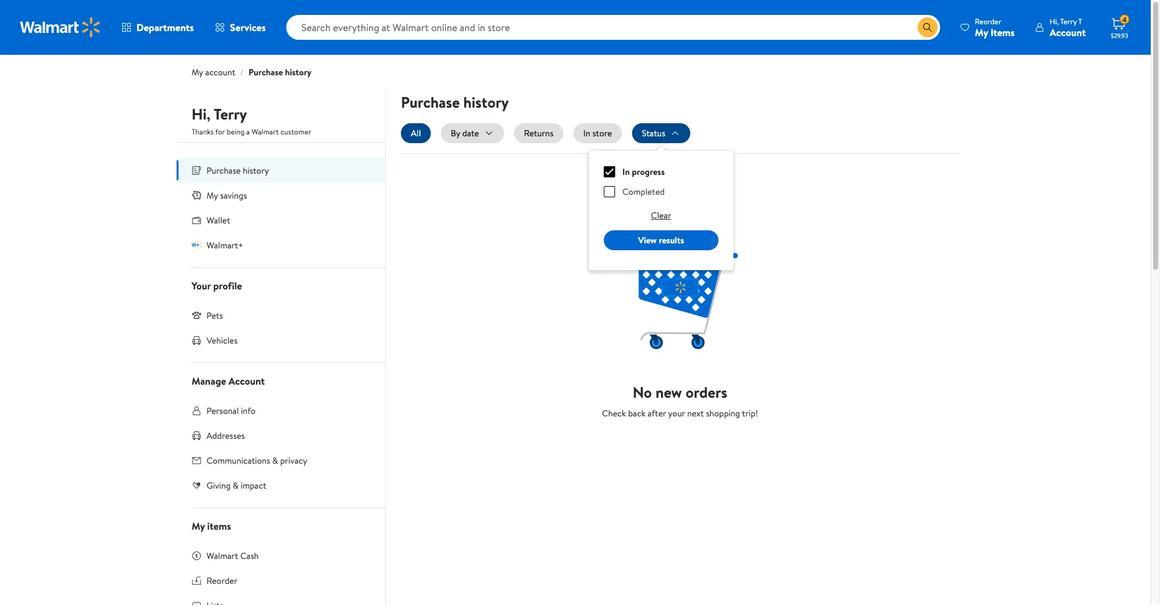 Task type: describe. For each thing, give the bounding box(es) containing it.
in store
[[584, 127, 612, 139]]

walmart inside hi, terry thanks for being a walmart customer
[[252, 127, 279, 137]]

by date button
[[441, 123, 504, 143]]

services
[[230, 21, 266, 34]]

my for my items
[[192, 520, 205, 533]]

icon image for my savings
[[192, 190, 202, 200]]

hi, terry link
[[192, 104, 247, 130]]

being
[[227, 127, 245, 137]]

giving & impact link
[[177, 473, 386, 498]]

reorder for reorder my items
[[975, 16, 1002, 26]]

& for giving
[[233, 480, 239, 492]]

communications & privacy link
[[177, 449, 386, 473]]

search icon image
[[923, 22, 933, 32]]

walmart+
[[207, 239, 244, 251]]

group containing in progress
[[599, 161, 724, 261]]

orders
[[686, 382, 728, 403]]

cash
[[240, 550, 259, 562]]

hi, for thanks for being a walmart customer
[[192, 104, 211, 125]]

reorder for reorder
[[207, 575, 238, 587]]

In progress checkbox
[[604, 166, 615, 178]]

my for my savings
[[207, 189, 218, 201]]

store
[[593, 127, 612, 139]]

wallet link
[[177, 208, 386, 233]]

addresses link
[[177, 424, 386, 449]]

next
[[688, 408, 704, 420]]

clear button
[[604, 206, 719, 226]]

Search search field
[[287, 15, 941, 40]]

list containing all
[[401, 123, 960, 271]]

in for in store
[[584, 127, 591, 139]]

back
[[628, 408, 646, 420]]

terry for account
[[1061, 16, 1077, 26]]

savings
[[220, 189, 247, 201]]

personal
[[207, 405, 239, 417]]

by date
[[451, 127, 479, 139]]

shopping
[[706, 408, 741, 420]]

my items
[[192, 520, 231, 533]]

1 horizontal spatial history
[[285, 66, 312, 78]]

walmart image
[[20, 17, 101, 37]]

my savings
[[207, 189, 247, 201]]

/
[[240, 66, 244, 78]]

departments button
[[111, 12, 205, 42]]

all button
[[401, 123, 431, 143]]

1 vertical spatial purchase history link
[[177, 158, 386, 183]]

date
[[463, 127, 479, 139]]

view results button
[[604, 231, 719, 251]]

reorder my items
[[975, 16, 1015, 39]]

your
[[192, 279, 211, 293]]

after
[[648, 408, 666, 420]]

giving & impact
[[207, 480, 267, 492]]

customer
[[281, 127, 311, 137]]

in progress
[[623, 166, 665, 178]]

account
[[205, 66, 235, 78]]

impact
[[241, 480, 267, 492]]

items
[[991, 25, 1015, 39]]

check
[[602, 408, 626, 420]]

wallet
[[207, 214, 230, 226]]

0 vertical spatial purchase history link
[[249, 66, 312, 78]]

$29.93
[[1112, 31, 1129, 40]]

your
[[669, 408, 685, 420]]

new
[[656, 382, 682, 403]]



Task type: locate. For each thing, give the bounding box(es) containing it.
purchase
[[249, 66, 283, 78], [401, 92, 460, 113], [207, 164, 241, 176]]

1 vertical spatial purchase history
[[207, 164, 269, 176]]

purchase right /
[[249, 66, 283, 78]]

icon image
[[192, 190, 202, 200], [192, 240, 202, 250], [192, 311, 202, 321]]

by
[[451, 127, 460, 139]]

communications
[[207, 455, 270, 467]]

0 horizontal spatial history
[[243, 164, 269, 176]]

history up by date dropdown button
[[464, 92, 509, 113]]

purchase history link
[[249, 66, 312, 78], [177, 158, 386, 183]]

terry
[[1061, 16, 1077, 26], [214, 104, 247, 125]]

1 vertical spatial in
[[623, 166, 630, 178]]

vehicles link
[[177, 328, 386, 353]]

account up the info
[[229, 374, 265, 388]]

purchase history up savings
[[207, 164, 269, 176]]

my savings link
[[177, 183, 386, 208]]

in left the store
[[584, 127, 591, 139]]

items
[[207, 520, 231, 533]]

walmart+ link
[[177, 233, 386, 258]]

hi, up thanks
[[192, 104, 211, 125]]

walmart left cash
[[207, 550, 238, 562]]

clear
[[651, 209, 672, 222]]

group
[[599, 161, 724, 261]]

0 horizontal spatial reorder
[[207, 575, 238, 587]]

walmart cash link
[[177, 544, 386, 569]]

1 vertical spatial &
[[233, 480, 239, 492]]

0 horizontal spatial account
[[229, 374, 265, 388]]

results
[[659, 234, 684, 247]]

info
[[241, 405, 256, 417]]

1 vertical spatial history
[[464, 92, 509, 113]]

my inside reorder my items
[[975, 25, 989, 39]]

0 vertical spatial walmart
[[252, 127, 279, 137]]

2 vertical spatial icon image
[[192, 311, 202, 321]]

for
[[215, 127, 225, 137]]

0 horizontal spatial walmart
[[207, 550, 238, 562]]

purchase up "my savings"
[[207, 164, 241, 176]]

history
[[285, 66, 312, 78], [464, 92, 509, 113], [243, 164, 269, 176]]

2 vertical spatial purchase
[[207, 164, 241, 176]]

0 horizontal spatial &
[[233, 480, 239, 492]]

hi, inside hi, terry t account
[[1050, 16, 1059, 26]]

in store button
[[574, 123, 622, 143]]

purchase up the all
[[401, 92, 460, 113]]

privacy
[[280, 455, 307, 467]]

purchase history up by
[[401, 92, 509, 113]]

3 icon image from the top
[[192, 311, 202, 321]]

0 horizontal spatial hi,
[[192, 104, 211, 125]]

personal info link
[[177, 399, 386, 424]]

history up savings
[[243, 164, 269, 176]]

returns button
[[514, 123, 564, 143]]

0 horizontal spatial purchase
[[207, 164, 241, 176]]

walmart right a
[[252, 127, 279, 137]]

communications & privacy
[[207, 455, 307, 467]]

0 vertical spatial terry
[[1061, 16, 1077, 26]]

completed
[[623, 186, 665, 198]]

thanks
[[192, 127, 214, 137]]

terry left t
[[1061, 16, 1077, 26]]

purchase history link right /
[[249, 66, 312, 78]]

icon image left "my savings"
[[192, 190, 202, 200]]

a
[[246, 127, 250, 137]]

status button
[[632, 123, 691, 143]]

giving
[[207, 480, 231, 492]]

status
[[642, 127, 666, 139]]

1 icon image from the top
[[192, 190, 202, 200]]

0 vertical spatial reorder
[[975, 16, 1002, 26]]

hi, terry thanks for being a walmart customer
[[192, 104, 311, 137]]

&
[[272, 455, 278, 467], [233, 480, 239, 492]]

pets
[[207, 310, 223, 322]]

Completed checkbox
[[604, 186, 615, 198]]

& right giving
[[233, 480, 239, 492]]

2 horizontal spatial history
[[464, 92, 509, 113]]

my account link
[[192, 66, 235, 78]]

personal info
[[207, 405, 256, 417]]

view
[[638, 234, 657, 247]]

in right in progress option
[[623, 166, 630, 178]]

1 horizontal spatial in
[[623, 166, 630, 178]]

1 horizontal spatial account
[[1050, 25, 1087, 39]]

icon image for walmart+
[[192, 240, 202, 250]]

reorder inside reorder my items
[[975, 16, 1002, 26]]

manage account
[[192, 374, 265, 388]]

t
[[1079, 16, 1083, 26]]

& for communications
[[272, 455, 278, 467]]

no
[[633, 382, 652, 403]]

view results
[[638, 234, 684, 247]]

1 horizontal spatial purchase history
[[401, 92, 509, 113]]

terry inside hi, terry thanks for being a walmart customer
[[214, 104, 247, 125]]

4
[[1123, 14, 1128, 25]]

terry for for
[[214, 104, 247, 125]]

0 vertical spatial hi,
[[1050, 16, 1059, 26]]

icon image left the pets
[[192, 311, 202, 321]]

vehicles
[[207, 334, 238, 347]]

1 vertical spatial icon image
[[192, 240, 202, 250]]

in for in progress
[[623, 166, 630, 178]]

account
[[1050, 25, 1087, 39], [229, 374, 265, 388]]

0 vertical spatial purchase
[[249, 66, 283, 78]]

walmart
[[252, 127, 279, 137], [207, 550, 238, 562]]

purchase history link down customer
[[177, 158, 386, 183]]

0 vertical spatial &
[[272, 455, 278, 467]]

icon image inside pets link
[[192, 311, 202, 321]]

purchase history
[[401, 92, 509, 113], [207, 164, 269, 176]]

1 vertical spatial account
[[229, 374, 265, 388]]

reorder
[[975, 16, 1002, 26], [207, 575, 238, 587]]

my account / purchase history
[[192, 66, 312, 78]]

2 icon image from the top
[[192, 240, 202, 250]]

& left privacy
[[272, 455, 278, 467]]

0 horizontal spatial in
[[584, 127, 591, 139]]

1 vertical spatial terry
[[214, 104, 247, 125]]

1 horizontal spatial &
[[272, 455, 278, 467]]

my for my account / purchase history
[[192, 66, 203, 78]]

0 horizontal spatial purchase history
[[207, 164, 269, 176]]

0 vertical spatial account
[[1050, 25, 1087, 39]]

1 horizontal spatial purchase
[[249, 66, 283, 78]]

1 horizontal spatial walmart
[[252, 127, 279, 137]]

icon image inside the walmart+ link
[[192, 240, 202, 250]]

my
[[975, 25, 989, 39], [192, 66, 203, 78], [207, 189, 218, 201], [192, 520, 205, 533]]

icon image for pets
[[192, 311, 202, 321]]

hi, inside hi, terry thanks for being a walmart customer
[[192, 104, 211, 125]]

1 vertical spatial walmart
[[207, 550, 238, 562]]

0 horizontal spatial terry
[[214, 104, 247, 125]]

all
[[411, 127, 421, 139]]

0 vertical spatial history
[[285, 66, 312, 78]]

2 horizontal spatial purchase
[[401, 92, 460, 113]]

no new orders check back after your next shopping trip!
[[602, 382, 758, 420]]

1 vertical spatial hi,
[[192, 104, 211, 125]]

0 vertical spatial purchase history
[[401, 92, 509, 113]]

history right /
[[285, 66, 312, 78]]

icon image inside 'my savings' link
[[192, 190, 202, 200]]

walmart cash
[[207, 550, 259, 562]]

manage
[[192, 374, 226, 388]]

1 vertical spatial purchase
[[401, 92, 460, 113]]

terry up being
[[214, 104, 247, 125]]

list
[[401, 123, 960, 271]]

Walmart Site-Wide search field
[[287, 15, 941, 40]]

0 vertical spatial in
[[584, 127, 591, 139]]

hi,
[[1050, 16, 1059, 26], [192, 104, 211, 125]]

hi, for account
[[1050, 16, 1059, 26]]

1 horizontal spatial reorder
[[975, 16, 1002, 26]]

terry inside hi, terry t account
[[1061, 16, 1077, 26]]

addresses
[[207, 430, 245, 442]]

1 horizontal spatial hi,
[[1050, 16, 1059, 26]]

in
[[584, 127, 591, 139], [623, 166, 630, 178]]

in inside button
[[584, 127, 591, 139]]

icon image left walmart+
[[192, 240, 202, 250]]

trip!
[[742, 408, 758, 420]]

1 vertical spatial reorder
[[207, 575, 238, 587]]

pets link
[[177, 303, 386, 328]]

your profile
[[192, 279, 242, 293]]

returns
[[524, 127, 554, 139]]

departments
[[137, 21, 194, 34]]

1 horizontal spatial terry
[[1061, 16, 1077, 26]]

reorder right search icon
[[975, 16, 1002, 26]]

hi, terry t account
[[1050, 16, 1087, 39]]

hi, left t
[[1050, 16, 1059, 26]]

reorder link
[[177, 569, 386, 594]]

account left $29.93
[[1050, 25, 1087, 39]]

services button
[[205, 12, 277, 42]]

reorder down walmart cash
[[207, 575, 238, 587]]

profile
[[213, 279, 242, 293]]

0 vertical spatial icon image
[[192, 190, 202, 200]]

progress
[[632, 166, 665, 178]]

2 vertical spatial history
[[243, 164, 269, 176]]



Task type: vqa. For each thing, say whether or not it's contained in the screenshot.
the bottommost 'remaining'
no



